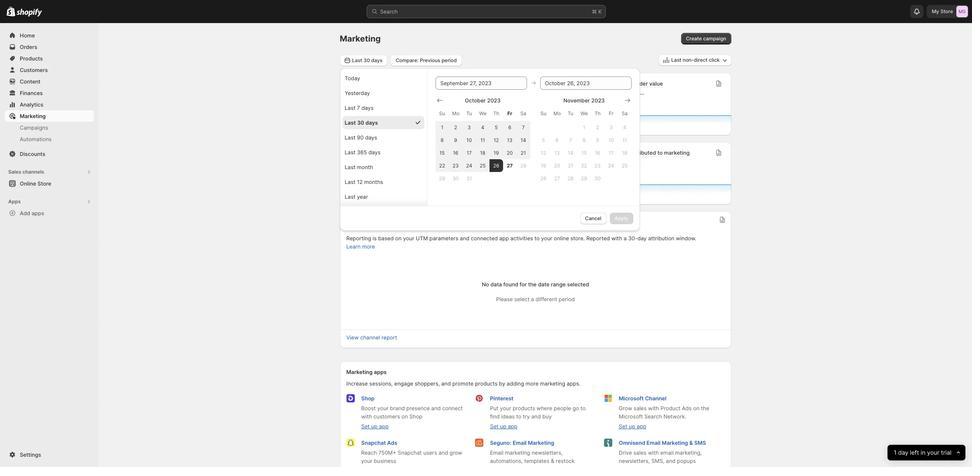 Task type: describe. For each thing, give the bounding box(es) containing it.
1 for 1 button corresponding to october
[[441, 124, 444, 130]]

2 22 from the left
[[581, 163, 587, 169]]

1 horizontal spatial period
[[559, 296, 575, 303]]

1 horizontal spatial 7 button
[[564, 134, 578, 147]]

19 for right 19 button
[[541, 163, 546, 169]]

1 horizontal spatial 5
[[542, 137, 545, 143]]

2 10 from the left
[[609, 137, 614, 143]]

0 horizontal spatial email
[[490, 450, 504, 457]]

thursday element for october 2023
[[490, 106, 503, 121]]

0 horizontal spatial 28 button
[[517, 159, 530, 172]]

select
[[515, 296, 530, 303]]

0 horizontal spatial 7 button
[[517, 121, 530, 134]]

shop link
[[361, 396, 375, 402]]

analytics link
[[5, 99, 94, 110]]

products
[[20, 55, 43, 62]]

2 16 button from the left
[[591, 147, 605, 159]]

0 vertical spatial search
[[380, 8, 398, 15]]

0 horizontal spatial 14 button
[[517, 134, 530, 147]]

1 29 button from the left
[[436, 172, 449, 185]]

set up app link for shop boost your brand presence and connect with customers on shop set up app
[[361, 424, 389, 430]]

online store link
[[5, 178, 94, 190]]

up inside pinterest put your products where people go to find ideas to try and buy set up app
[[500, 424, 507, 430]]

store.
[[571, 235, 585, 242]]

3 button for october 2023
[[463, 121, 476, 134]]

online store sessions
[[347, 80, 401, 87]]

0 vertical spatial 6
[[509, 124, 512, 130]]

thursday element for november 2023
[[591, 106, 605, 121]]

1 9 from the left
[[454, 137, 457, 143]]

31 button
[[463, 172, 476, 185]]

discounts link
[[5, 148, 94, 160]]

0 horizontal spatial $0.00
[[347, 159, 371, 169]]

8 for first 8 button from right
[[583, 137, 586, 143]]

grow
[[619, 406, 633, 412]]

total sales
[[347, 150, 374, 156]]

customers
[[374, 414, 400, 421]]

set inside shop boost your brand presence and connect with customers on shop set up app
[[361, 424, 370, 430]]

presence
[[407, 406, 430, 412]]

1 horizontal spatial 19 button
[[537, 159, 551, 172]]

24 for second 24 button from right
[[466, 163, 472, 169]]

apps
[[8, 199, 21, 205]]

sunday element for november 2023
[[537, 106, 551, 121]]

with inside shop boost your brand presence and connect with customers on shop set up app
[[361, 414, 372, 421]]

grid containing november
[[537, 96, 632, 185]]

and inside pinterest put your products where people go to find ideas to try and buy set up app
[[532, 414, 541, 421]]

add apps button
[[5, 208, 94, 219]]

0 horizontal spatial 13 button
[[503, 134, 517, 147]]

2 29 button from the left
[[578, 172, 591, 185]]

store for 0%
[[497, 80, 510, 87]]

0 horizontal spatial snapchat
[[361, 440, 386, 447]]

1 button for november
[[578, 121, 591, 134]]

click
[[709, 57, 720, 63]]

0 horizontal spatial 20 button
[[503, 147, 517, 159]]

automations,
[[490, 458, 523, 465]]

data
[[491, 282, 502, 288]]

2 29 from the left
[[581, 175, 587, 182]]

sales channels button
[[5, 167, 94, 178]]

a inside reporting is based on your utm parameters and connected app activities to your online store. reported with a 30-day attribution window. learn more
[[624, 235, 627, 242]]

omnisend email marketing & sms drive sales with email marketing, newsletters, sms, and popups
[[619, 440, 706, 465]]

2 for november 2023
[[596, 124, 599, 130]]

1 11 from the left
[[481, 137, 485, 143]]

0%
[[479, 89, 492, 99]]

2 17 from the left
[[609, 150, 614, 156]]

marketing inside 'seguno: email marketing email marketing newsletters, automations, templates & restock'
[[505, 450, 530, 457]]

last up today
[[352, 57, 362, 63]]

increase sessions, engage shoppers, and promote products by adding more marketing apps.
[[347, 381, 581, 388]]

23 for 2nd 23 button from right
[[453, 163, 459, 169]]

friday element for october 2023
[[503, 106, 517, 121]]

on inside microsoft channel grow sales with product ads on the microsoft search network. set up app
[[694, 406, 700, 412]]

please
[[496, 296, 513, 303]]

finances
[[20, 90, 43, 96]]

sales for sales attributed to marketing
[[479, 150, 493, 156]]

19 for leftmost 19 button
[[494, 150, 499, 156]]

cancel
[[585, 215, 602, 222]]

& inside omnisend email marketing & sms drive sales with email marketing, newsletters, sms, and popups
[[690, 440, 693, 447]]

app inside pinterest put your products where people go to find ideas to try and buy set up app
[[508, 424, 518, 430]]

reporting
[[347, 235, 371, 242]]

october
[[465, 97, 486, 104]]

0 horizontal spatial 21 button
[[517, 147, 530, 159]]

fr for october 2023
[[508, 110, 513, 116]]

27 for left 27 button
[[507, 163, 513, 169]]

0 vertical spatial sales
[[361, 150, 374, 156]]

pinterest put your products where people go to find ideas to try and buy set up app
[[490, 396, 586, 430]]

$0.00 for average
[[612, 89, 636, 99]]

templates
[[525, 458, 550, 465]]

and inside omnisend email marketing & sms drive sales with email marketing, newsletters, sms, and popups
[[666, 458, 676, 465]]

1 horizontal spatial 6 button
[[551, 134, 564, 147]]

marketing up last 30 days dropdown button
[[340, 34, 381, 44]]

your inside snapchat ads reach 750m+ snapchat users and grow your business
[[361, 458, 373, 465]]

24 for second 24 button from left
[[608, 163, 615, 169]]

saturday element for october 2023
[[517, 106, 530, 121]]

seguno:
[[490, 440, 512, 447]]

last month button
[[342, 161, 424, 174]]

1 16 from the left
[[453, 150, 459, 156]]

email for seguno:
[[513, 440, 527, 447]]

friday element for november 2023
[[605, 106, 618, 121]]

apps for add apps
[[32, 210, 44, 217]]

0 horizontal spatial 14
[[521, 137, 526, 143]]

1 vertical spatial snapchat
[[398, 450, 422, 457]]

last for last 30 days button
[[345, 119, 356, 126]]

my store image
[[957, 6, 968, 17]]

channel
[[645, 396, 667, 402]]

date
[[538, 282, 550, 288]]

create
[[686, 35, 702, 42]]

30 up cancel
[[595, 175, 601, 182]]

1 vertical spatial 28
[[568, 175, 574, 182]]

0 horizontal spatial 19 button
[[490, 147, 503, 159]]

with inside microsoft channel grow sales with product ads on the microsoft search network. set up app
[[649, 406, 659, 412]]

15 for 1st 15 button
[[440, 150, 445, 156]]

snapchat ads link
[[361, 440, 397, 447]]

1 day left in your trial button
[[888, 446, 966, 461]]

0 horizontal spatial shop
[[361, 396, 375, 402]]

0 horizontal spatial 13
[[507, 137, 513, 143]]

selected
[[567, 282, 589, 288]]

last 30 days inside button
[[345, 119, 378, 126]]

1 18 button from the left
[[476, 147, 490, 159]]

1 8 button from the left
[[436, 134, 449, 147]]

days for "last 365 days" button
[[369, 149, 381, 156]]

$0.00 for sales
[[479, 159, 504, 169]]

sales inside microsoft channel grow sales with product ads on the microsoft search network. set up app
[[634, 406, 647, 412]]

1 10 from the left
[[467, 137, 472, 143]]

20 for the left 20 "button"
[[507, 150, 513, 156]]

no change image for online
[[495, 91, 500, 98]]

23 for 2nd 23 button from the left
[[595, 163, 601, 169]]

tu for november
[[568, 110, 574, 116]]

2 for october 2023
[[454, 124, 457, 130]]

add apps
[[20, 210, 44, 217]]

mo for october
[[452, 110, 460, 116]]

marketing,
[[676, 450, 702, 457]]

online store button
[[0, 178, 99, 190]]

view
[[347, 335, 359, 341]]

and inside reporting is based on your utm parameters and connected app activities to your online store. reported with a 30-day attribution window. learn more
[[460, 235, 470, 242]]

my
[[932, 8, 940, 14]]

su for november
[[541, 110, 547, 116]]

2 25 button from the left
[[618, 159, 632, 172]]

content
[[20, 78, 40, 85]]

1 15 button from the left
[[436, 147, 449, 159]]

parameters
[[430, 235, 459, 242]]

1 vertical spatial 12
[[541, 150, 546, 156]]

1 horizontal spatial 20 button
[[551, 159, 564, 172]]

1 17 button from the left
[[463, 147, 476, 159]]

direct
[[694, 57, 708, 63]]

range
[[551, 282, 566, 288]]

day inside reporting is based on your utm parameters and connected app activities to your online store. reported with a 30-day attribution window. learn more
[[638, 235, 647, 242]]

2 23 button from the left
[[591, 159, 605, 172]]

1 24 button from the left
[[463, 159, 476, 172]]

7 inside button
[[357, 105, 360, 111]]

1 horizontal spatial 27 button
[[551, 172, 564, 185]]

no change image for orders
[[621, 160, 626, 167]]

30 left "31" button
[[453, 175, 459, 182]]

online
[[554, 235, 569, 242]]

newsletters, inside 'seguno: email marketing email marketing newsletters, automations, templates & restock'
[[532, 450, 563, 457]]

0 horizontal spatial 6 button
[[503, 121, 517, 134]]

1 day left in your trial
[[894, 450, 952, 457]]

view channel report button
[[342, 332, 402, 344]]

mo for november
[[554, 110, 561, 116]]

marketing inside 'seguno: email marketing email marketing newsletters, automations, templates & restock'
[[528, 440, 554, 447]]

period inside compare: previous period dropdown button
[[442, 57, 457, 63]]

1 horizontal spatial 14 button
[[564, 147, 578, 159]]

1 horizontal spatial 26 button
[[537, 172, 551, 185]]

1 for november's 1 button
[[583, 124, 586, 130]]

apps.
[[567, 381, 581, 388]]

email for omnisend
[[647, 440, 661, 447]]

21 for left 21 button
[[521, 150, 526, 156]]

sessions,
[[370, 381, 393, 388]]

orders attributed to marketing
[[612, 150, 690, 156]]

window.
[[676, 235, 697, 242]]

2023 for october 2023
[[487, 97, 501, 104]]

we for october
[[480, 110, 487, 116]]

campaign
[[704, 35, 727, 42]]

sales inside omnisend email marketing & sms drive sales with email marketing, newsletters, sms, and popups
[[634, 450, 647, 457]]

1 22 button from the left
[[436, 159, 449, 172]]

orders for orders
[[20, 44, 37, 50]]

apps button
[[5, 196, 94, 208]]

up inside shop boost your brand presence and connect with customers on shop set up app
[[371, 424, 378, 430]]

email
[[661, 450, 674, 457]]

reach
[[361, 450, 377, 457]]

discounts
[[20, 151, 45, 157]]

7 left no change icon
[[347, 89, 351, 99]]

finances link
[[5, 87, 94, 99]]

newsletters, inside omnisend email marketing & sms drive sales with email marketing, newsletters, sms, and popups
[[619, 458, 650, 465]]

sms
[[695, 440, 706, 447]]

apps for marketing apps
[[374, 369, 387, 376]]

4 button for october 2023
[[476, 121, 490, 134]]

view channel report
[[347, 335, 397, 341]]

activities
[[511, 235, 533, 242]]

last 30 days button
[[342, 116, 424, 129]]

sales for sales channels
[[8, 169, 21, 175]]

pinterest
[[490, 396, 514, 402]]

1 horizontal spatial 12 button
[[537, 147, 551, 159]]

1 vertical spatial shop
[[410, 414, 423, 421]]

settings
[[20, 452, 41, 459]]

by
[[499, 381, 506, 388]]

2 30 button from the left
[[591, 172, 605, 185]]

where
[[537, 406, 553, 412]]

tuesday element for november 2023
[[564, 106, 578, 121]]

store for my store
[[941, 8, 954, 14]]

sms,
[[652, 458, 665, 465]]

1 horizontal spatial 5 button
[[537, 134, 551, 147]]

channels
[[22, 169, 44, 175]]

rate
[[541, 80, 551, 87]]

0 horizontal spatial 26
[[493, 163, 500, 169]]

orders for orders attributed to marketing
[[612, 150, 630, 156]]

your inside pinterest put your products where people go to find ideas to try and buy set up app
[[500, 406, 511, 412]]

yesterday button
[[342, 86, 424, 100]]

0 horizontal spatial a
[[531, 296, 534, 303]]

1 horizontal spatial 26
[[541, 175, 547, 182]]

2 17 button from the left
[[605, 147, 618, 159]]

shopify image
[[7, 7, 15, 16]]

0 horizontal spatial 12 button
[[490, 134, 503, 147]]

1 25 from the left
[[480, 163, 486, 169]]

reported
[[587, 235, 610, 242]]

set up app link for pinterest put your products where people go to find ideas to try and buy set up app
[[490, 424, 518, 430]]

last for last 12 months button
[[345, 179, 356, 185]]

4 button for november 2023
[[618, 121, 632, 134]]

your inside shop boost your brand presence and connect with customers on shop set up app
[[378, 406, 389, 412]]

last 30 days inside dropdown button
[[352, 57, 383, 63]]

last year button
[[342, 190, 424, 203]]

snapchat ads reach 750m+ snapchat users and grow your business
[[361, 440, 462, 465]]

2 button for october 2023
[[449, 121, 463, 134]]

& inside 'seguno: email marketing email marketing newsletters, automations, templates & restock'
[[551, 458, 555, 465]]

no data found for the date range selected
[[482, 282, 589, 288]]

no
[[482, 282, 489, 288]]

0 horizontal spatial 28
[[521, 163, 527, 169]]

1 horizontal spatial 21 button
[[564, 159, 578, 172]]

go
[[573, 406, 579, 412]]

your left online
[[541, 235, 553, 242]]

and left promote
[[442, 381, 451, 388]]

1 microsoft from the top
[[619, 396, 644, 402]]

trial
[[941, 450, 952, 457]]

last for "last 365 days" button
[[345, 149, 356, 156]]

2 9 button from the left
[[591, 134, 605, 147]]

last left the non-
[[672, 57, 682, 63]]

no change image for average
[[640, 91, 644, 98]]

marketing up increase at the left of page
[[347, 369, 373, 376]]

2 8 button from the left
[[578, 134, 591, 147]]

365
[[357, 149, 367, 156]]

18 for 2nd 18 button from the left
[[622, 150, 628, 156]]

1 horizontal spatial 13 button
[[551, 147, 564, 159]]

0 horizontal spatial 27 button
[[503, 159, 517, 172]]



Task type: locate. For each thing, give the bounding box(es) containing it.
3 button down october
[[463, 121, 476, 134]]

7 down the november on the top right
[[569, 137, 572, 143]]

sales channels
[[8, 169, 44, 175]]

2 grid from the left
[[537, 96, 632, 185]]

friday element
[[503, 106, 517, 121], [605, 106, 618, 121]]

last month
[[345, 164, 373, 170]]

and inside snapchat ads reach 750m+ snapchat users and grow your business
[[439, 450, 448, 457]]

on inside reporting is based on your utm parameters and connected app activities to your online store. reported with a 30-day attribution window. learn more
[[396, 235, 402, 242]]

with down channel
[[649, 406, 659, 412]]

0 horizontal spatial wednesday element
[[476, 106, 490, 121]]

6
[[509, 124, 512, 130], [556, 137, 559, 143]]

products inside pinterest put your products where people go to find ideas to try and buy set up app
[[513, 406, 535, 412]]

last up last year
[[345, 179, 356, 185]]

0 horizontal spatial set
[[361, 424, 370, 430]]

0 horizontal spatial 26 button
[[490, 159, 503, 172]]

27 for 27 button to the right
[[554, 175, 560, 182]]

with inside omnisend email marketing & sms drive sales with email marketing, newsletters, sms, and popups
[[648, 450, 659, 457]]

sa for november 2023
[[622, 110, 628, 116]]

microsoft channel grow sales with product ads on the microsoft search network. set up app
[[619, 396, 710, 430]]

1 th from the left
[[493, 110, 500, 116]]

fr
[[508, 110, 513, 116], [609, 110, 614, 116]]

days for last 7 days button
[[362, 105, 374, 111]]

put
[[490, 406, 499, 412]]

marketing inside "link"
[[20, 113, 46, 120]]

today
[[345, 75, 360, 81]]

3
[[468, 124, 471, 130], [610, 124, 613, 130]]

sunday element
[[436, 106, 449, 121], [537, 106, 551, 121]]

email down "seguno:"
[[490, 450, 504, 457]]

online for 0%
[[479, 80, 496, 87]]

30 inside last 30 days button
[[357, 119, 364, 126]]

1 horizontal spatial tu
[[568, 110, 574, 116]]

marketing link
[[5, 110, 94, 122]]

2 11 from the left
[[623, 137, 627, 143]]

buy
[[543, 414, 552, 421]]

0 vertical spatial 26
[[493, 163, 500, 169]]

1 4 button from the left
[[476, 121, 490, 134]]

grid containing october
[[436, 96, 530, 185]]

sa down conversion
[[521, 110, 527, 116]]

1 vertical spatial on
[[694, 406, 700, 412]]

last 365 days button
[[342, 146, 424, 159]]

snapchat left users
[[398, 450, 422, 457]]

su for october
[[439, 110, 445, 116]]

average order value
[[612, 80, 663, 87]]

2023 down yyyy-mm-dd text box
[[592, 97, 605, 104]]

analytics
[[20, 101, 43, 108]]

1 3 from the left
[[468, 124, 471, 130]]

1 horizontal spatial grid
[[537, 96, 632, 185]]

last 7 days
[[345, 105, 374, 111]]

0 horizontal spatial 25 button
[[476, 159, 490, 172]]

set up app link down customers
[[361, 424, 389, 430]]

days for last 90 days button
[[365, 134, 377, 141]]

1 horizontal spatial set
[[490, 424, 499, 430]]

10 button up "31" button
[[463, 134, 476, 147]]

1 tuesday element from the left
[[463, 106, 476, 121]]

online inside button
[[20, 181, 36, 187]]

0 vertical spatial last 30 days
[[352, 57, 383, 63]]

1 horizontal spatial 14
[[568, 150, 574, 156]]

day inside dropdown button
[[899, 450, 909, 457]]

fr down online store conversion rate
[[508, 110, 513, 116]]

days up today button
[[371, 57, 383, 63]]

your
[[403, 235, 415, 242], [541, 235, 553, 242], [378, 406, 389, 412], [500, 406, 511, 412], [928, 450, 940, 457], [361, 458, 373, 465]]

th
[[493, 110, 500, 116], [595, 110, 601, 116]]

set down find
[[490, 424, 499, 430]]

today button
[[342, 72, 424, 85]]

0 vertical spatial the
[[528, 282, 537, 288]]

1 horizontal spatial mo
[[554, 110, 561, 116]]

to
[[521, 150, 527, 156], [658, 150, 663, 156], [535, 235, 540, 242], [581, 406, 586, 412], [517, 414, 522, 421]]

0 horizontal spatial 17 button
[[463, 147, 476, 159]]

th down october 2023
[[493, 110, 500, 116]]

1 vertical spatial products
[[513, 406, 535, 412]]

is
[[373, 235, 377, 242]]

1 horizontal spatial 11 button
[[618, 134, 632, 147]]

connected
[[471, 235, 498, 242]]

2 monday element from the left
[[551, 106, 564, 121]]

2 2 button from the left
[[591, 121, 605, 134]]

set inside microsoft channel grow sales with product ads on the microsoft search network. set up app
[[619, 424, 628, 430]]

omnisend
[[619, 440, 646, 447]]

campaigns link
[[5, 122, 94, 134]]

1 25 button from the left
[[476, 159, 490, 172]]

5 down october 2023
[[495, 124, 498, 130]]

1 set from the left
[[361, 424, 370, 430]]

2 16 from the left
[[595, 150, 601, 156]]

1 horizontal spatial online
[[347, 80, 363, 87]]

sa for october 2023
[[521, 110, 527, 116]]

1 17 from the left
[[467, 150, 472, 156]]

0 horizontal spatial friday element
[[503, 106, 517, 121]]

email up 'email'
[[647, 440, 661, 447]]

and inside shop boost your brand presence and connect with customers on shop set up app
[[431, 406, 441, 412]]

16
[[453, 150, 459, 156], [595, 150, 601, 156]]

products
[[475, 381, 498, 388], [513, 406, 535, 412]]

app left activities
[[500, 235, 509, 242]]

mo
[[452, 110, 460, 116], [554, 110, 561, 116]]

& left sms
[[690, 440, 693, 447]]

10 up "31" button
[[467, 137, 472, 143]]

0 vertical spatial more
[[362, 244, 375, 250]]

2 we from the left
[[581, 110, 588, 116]]

2 store from the left
[[497, 80, 510, 87]]

tuesday element for october 2023
[[463, 106, 476, 121]]

0 horizontal spatial 15
[[440, 150, 445, 156]]

wednesday element down november 2023
[[578, 106, 591, 121]]

& left the restock at the right
[[551, 458, 555, 465]]

last non-direct click button
[[659, 54, 732, 66]]

last 30 days up last 90 days
[[345, 119, 378, 126]]

previous
[[420, 57, 441, 63]]

apps inside "button"
[[32, 210, 44, 217]]

0 horizontal spatial sunday element
[[436, 106, 449, 121]]

1 mo from the left
[[452, 110, 460, 116]]

30 up today button
[[364, 57, 370, 63]]

online up the yesterday
[[347, 80, 363, 87]]

november 2023
[[564, 97, 605, 104]]

days down the yesterday
[[362, 105, 374, 111]]

restock
[[556, 458, 575, 465]]

saturday element
[[517, 106, 530, 121], [618, 106, 632, 121]]

days right 365 at left top
[[369, 149, 381, 156]]

pinterest link
[[490, 396, 514, 402]]

0 vertical spatial a
[[624, 235, 627, 242]]

10 button
[[463, 134, 476, 147], [605, 134, 618, 147]]

5 up sales attributed to marketing
[[542, 137, 545, 143]]

30 button left 31
[[449, 172, 463, 185]]

network.
[[664, 414, 687, 421]]

no change image right the "0%"
[[495, 91, 500, 98]]

learn
[[347, 244, 361, 250]]

and left the connected
[[460, 235, 470, 242]]

30 button up cancel
[[591, 172, 605, 185]]

24
[[466, 163, 472, 169], [608, 163, 615, 169]]

fr for november 2023
[[609, 110, 614, 116]]

2 11 button from the left
[[618, 134, 632, 147]]

store inside button
[[38, 181, 51, 187]]

business
[[374, 458, 396, 465]]

and left grow
[[439, 450, 448, 457]]

period down "range"
[[559, 296, 575, 303]]

2 3 from the left
[[610, 124, 613, 130]]

0 horizontal spatial 21
[[521, 150, 526, 156]]

1 horizontal spatial 10
[[609, 137, 614, 143]]

2 9 from the left
[[596, 137, 599, 143]]

set inside pinterest put your products where people go to find ideas to try and buy set up app
[[490, 424, 499, 430]]

1 saturday element from the left
[[517, 106, 530, 121]]

learn more link
[[347, 244, 375, 250]]

0 horizontal spatial the
[[528, 282, 537, 288]]

with inside reporting is based on your utm parameters and connected app activities to your online store. reported with a 30-day attribution window. learn more
[[612, 235, 623, 242]]

1 attributed from the left
[[495, 150, 520, 156]]

1 horizontal spatial 12
[[494, 137, 499, 143]]

1 button for october
[[436, 121, 449, 134]]

29 button up cancel
[[578, 172, 591, 185]]

tu for october
[[467, 110, 472, 116]]

3 set from the left
[[619, 424, 628, 430]]

1 up from the left
[[371, 424, 378, 430]]

engage
[[394, 381, 413, 388]]

1 1 button from the left
[[436, 121, 449, 134]]

1 9 button from the left
[[449, 134, 463, 147]]

last left 365 at left top
[[345, 149, 356, 156]]

0 vertical spatial 12
[[494, 137, 499, 143]]

more right adding
[[526, 381, 539, 388]]

2 18 button from the left
[[618, 147, 632, 159]]

20 for the rightmost 20 "button"
[[554, 163, 560, 169]]

online store conversion rate
[[479, 80, 551, 87]]

25 button down sales attributed to marketing
[[476, 159, 490, 172]]

2 mo from the left
[[554, 110, 561, 116]]

3 up from the left
[[629, 424, 636, 430]]

2 microsoft from the top
[[619, 414, 643, 421]]

sunday element for october 2023
[[436, 106, 449, 121]]

th down november 2023
[[595, 110, 601, 116]]

your inside 1 day left in your trial dropdown button
[[928, 450, 940, 457]]

1 tu from the left
[[467, 110, 472, 116]]

1 23 from the left
[[453, 163, 459, 169]]

2 4 button from the left
[[618, 121, 632, 134]]

more inside reporting is based on your utm parameters and connected app activities to your online store. reported with a 30-day attribution window. learn more
[[362, 244, 375, 250]]

$0.00 down total sales in the left of the page
[[347, 159, 371, 169]]

thursday element down october 2023
[[490, 106, 503, 121]]

online up the "0%"
[[479, 80, 496, 87]]

1 23 button from the left
[[449, 159, 463, 172]]

friday element down november 2023
[[605, 106, 618, 121]]

2 2023 from the left
[[592, 97, 605, 104]]

$0.00 down average
[[612, 89, 636, 99]]

7 button
[[517, 121, 530, 134], [564, 134, 578, 147]]

1 vertical spatial 6
[[556, 137, 559, 143]]

0 horizontal spatial 2023
[[487, 97, 501, 104]]

0 horizontal spatial 25
[[480, 163, 486, 169]]

1 horizontal spatial saturday element
[[618, 106, 632, 121]]

we for november
[[581, 110, 588, 116]]

0 vertical spatial 5
[[495, 124, 498, 130]]

2 saturday element from the left
[[618, 106, 632, 121]]

3 for november 2023
[[610, 124, 613, 130]]

1 horizontal spatial 28
[[568, 175, 574, 182]]

newsletters, up templates
[[532, 450, 563, 457]]

1 30 button from the left
[[449, 172, 463, 185]]

monday element for november
[[551, 106, 564, 121]]

1 10 button from the left
[[463, 134, 476, 147]]

2 1 button from the left
[[578, 121, 591, 134]]

2 thursday element from the left
[[591, 106, 605, 121]]

seguno: email marketing email marketing newsletters, automations, templates & restock
[[490, 440, 575, 465]]

last for last year "button"
[[345, 194, 356, 200]]

1 store from the left
[[364, 80, 377, 87]]

2 horizontal spatial email
[[647, 440, 661, 447]]

1 horizontal spatial th
[[595, 110, 601, 116]]

0 horizontal spatial &
[[551, 458, 555, 465]]

with up the sms,
[[648, 450, 659, 457]]

1 horizontal spatial more
[[526, 381, 539, 388]]

ads inside microsoft channel grow sales with product ads on the microsoft search network. set up app
[[682, 406, 692, 412]]

tuesday element
[[463, 106, 476, 121], [564, 106, 578, 121]]

1 4 from the left
[[481, 124, 485, 130]]

3 down october
[[468, 124, 471, 130]]

1 11 button from the left
[[476, 134, 490, 147]]

15 for 1st 15 button from right
[[582, 150, 587, 156]]

2 tuesday element from the left
[[564, 106, 578, 121]]

1 horizontal spatial 13
[[555, 150, 560, 156]]

0 vertical spatial snapchat
[[361, 440, 386, 447]]

0 horizontal spatial 5 button
[[490, 121, 503, 134]]

last down no change icon
[[345, 105, 356, 111]]

18 for 1st 18 button from left
[[480, 150, 486, 156]]

1 sunday element from the left
[[436, 106, 449, 121]]

th for november 2023
[[595, 110, 601, 116]]

17 up '0'
[[609, 150, 614, 156]]

5
[[495, 124, 498, 130], [542, 137, 545, 143]]

1 fr from the left
[[508, 110, 513, 116]]

2 3 button from the left
[[605, 121, 618, 134]]

2 sa from the left
[[622, 110, 628, 116]]

2 sunday element from the left
[[537, 106, 551, 121]]

0 horizontal spatial 22
[[439, 163, 445, 169]]

1 horizontal spatial 25 button
[[618, 159, 632, 172]]

your up ideas
[[500, 406, 511, 412]]

30 up last 90 days
[[357, 119, 364, 126]]

1 22 from the left
[[439, 163, 445, 169]]

0 horizontal spatial search
[[380, 8, 398, 15]]

last for last month button
[[345, 164, 356, 170]]

tu
[[467, 110, 472, 116], [568, 110, 574, 116]]

people
[[554, 406, 571, 412]]

1 wednesday element from the left
[[476, 106, 490, 121]]

30
[[364, 57, 370, 63], [357, 119, 364, 126], [453, 175, 459, 182], [595, 175, 601, 182]]

1 vertical spatial search
[[645, 414, 662, 421]]

your down 'reach'
[[361, 458, 373, 465]]

seguno: email marketing link
[[490, 440, 554, 447]]

monday element for october
[[449, 106, 463, 121]]

marketing inside omnisend email marketing & sms drive sales with email marketing, newsletters, sms, and popups
[[662, 440, 688, 447]]

3 button for november 2023
[[605, 121, 618, 134]]

create campaign button
[[681, 33, 732, 45]]

2 set up app link from the left
[[490, 424, 518, 430]]

0 horizontal spatial tuesday element
[[463, 106, 476, 121]]

2 24 button from the left
[[605, 159, 618, 172]]

1 horizontal spatial set up app link
[[490, 424, 518, 430]]

last for last 7 days button
[[345, 105, 356, 111]]

1 horizontal spatial tuesday element
[[564, 106, 578, 121]]

monday element
[[449, 106, 463, 121], [551, 106, 564, 121]]

store for 7
[[364, 80, 377, 87]]

0 horizontal spatial 2
[[454, 124, 457, 130]]

17 up "31" button
[[467, 150, 472, 156]]

fr down average
[[609, 110, 614, 116]]

2 4 from the left
[[623, 124, 627, 130]]

adding
[[507, 381, 524, 388]]

set down boost
[[361, 424, 370, 430]]

last inside "button"
[[345, 194, 356, 200]]

app inside shop boost your brand presence and connect with customers on shop set up app
[[379, 424, 389, 430]]

no change image
[[495, 91, 500, 98], [640, 91, 644, 98], [507, 160, 512, 167], [621, 160, 626, 167]]

shop
[[361, 396, 375, 402], [410, 414, 423, 421]]

and left connect
[[431, 406, 441, 412]]

sales
[[479, 150, 493, 156], [8, 169, 21, 175]]

no change image
[[355, 91, 359, 98]]

shopify image
[[17, 9, 42, 17]]

2 22 button from the left
[[578, 159, 591, 172]]

16 button up "31" button
[[449, 147, 463, 159]]

no change image for sales
[[507, 160, 512, 167]]

the inside microsoft channel grow sales with product ads on the microsoft search network. set up app
[[701, 406, 710, 412]]

2023 for november 2023
[[592, 97, 605, 104]]

products link
[[5, 53, 94, 64]]

1 horizontal spatial snapchat
[[398, 450, 422, 457]]

2 10 button from the left
[[605, 134, 618, 147]]

days for last 30 days button
[[366, 119, 378, 126]]

0 horizontal spatial store
[[38, 181, 51, 187]]

last 90 days
[[345, 134, 377, 141]]

1 8 from the left
[[441, 137, 444, 143]]

email right "seguno:"
[[513, 440, 527, 447]]

0 vertical spatial products
[[475, 381, 498, 388]]

online for 7
[[347, 80, 363, 87]]

21 for the right 21 button
[[568, 163, 574, 169]]

30 inside last 30 days dropdown button
[[364, 57, 370, 63]]

7 up sales attributed to marketing
[[522, 124, 525, 130]]

orders up '0'
[[612, 150, 630, 156]]

app up omnisend
[[637, 424, 647, 430]]

order
[[634, 80, 648, 87]]

0 horizontal spatial tu
[[467, 110, 472, 116]]

1 horizontal spatial ads
[[682, 406, 692, 412]]

period right previous
[[442, 57, 457, 63]]

wednesday element
[[476, 106, 490, 121], [578, 106, 591, 121]]

1 vertical spatial sales
[[634, 406, 647, 412]]

1 horizontal spatial 18
[[622, 150, 628, 156]]

cancel button
[[580, 213, 607, 224]]

saturday element for november 2023
[[618, 106, 632, 121]]

2 wednesday element from the left
[[578, 106, 591, 121]]

0 vertical spatial 13
[[507, 137, 513, 143]]

wednesday element for november
[[578, 106, 591, 121]]

2 23 from the left
[[595, 163, 601, 169]]

found
[[504, 282, 518, 288]]

for
[[520, 282, 527, 288]]

on inside shop boost your brand presence and connect with customers on shop set up app
[[402, 414, 408, 421]]

based
[[378, 235, 394, 242]]

YYYY-MM-DD text field
[[436, 76, 527, 90]]

1 29 from the left
[[439, 175, 445, 182]]

2 su from the left
[[541, 110, 547, 116]]

2 up from the left
[[500, 424, 507, 430]]

attributed
[[495, 150, 520, 156], [631, 150, 656, 156]]

th for october 2023
[[493, 110, 500, 116]]

29 up cancel
[[581, 175, 587, 182]]

12 inside button
[[357, 179, 363, 185]]

sales down microsoft channel link
[[634, 406, 647, 412]]

app down ideas
[[508, 424, 518, 430]]

YYYY-MM-DD text field
[[540, 76, 632, 90]]

on right based
[[396, 235, 402, 242]]

3 up '0'
[[610, 124, 613, 130]]

20
[[507, 150, 513, 156], [554, 163, 560, 169]]

17 button
[[463, 147, 476, 159], [605, 147, 618, 159]]

8 for second 8 button from right
[[441, 137, 444, 143]]

reporting is based on your utm parameters and connected app activities to your online store. reported with a 30-day attribution window. learn more
[[347, 235, 697, 250]]

more down the is
[[362, 244, 375, 250]]

content link
[[5, 76, 94, 87]]

no change image down order
[[640, 91, 644, 98]]

4 button up orders attributed to marketing
[[618, 121, 632, 134]]

store for online store
[[38, 181, 51, 187]]

17
[[467, 150, 472, 156], [609, 150, 614, 156]]

store left conversion
[[497, 80, 510, 87]]

4 for october 2023
[[481, 124, 485, 130]]

thursday element down november 2023
[[591, 106, 605, 121]]

1 horizontal spatial 28 button
[[564, 172, 578, 185]]

1 horizontal spatial 22
[[581, 163, 587, 169]]

up inside microsoft channel grow sales with product ads on the microsoft search network. set up app
[[629, 424, 636, 430]]

1 inside dropdown button
[[894, 450, 897, 457]]

2 15 from the left
[[582, 150, 587, 156]]

1 horizontal spatial sa
[[622, 110, 628, 116]]

1 horizontal spatial newsletters,
[[619, 458, 650, 465]]

1 vertical spatial newsletters,
[[619, 458, 650, 465]]

1 horizontal spatial 30 button
[[591, 172, 605, 185]]

1 vertical spatial &
[[551, 458, 555, 465]]

email inside omnisend email marketing & sms drive sales with email marketing, newsletters, sms, and popups
[[647, 440, 661, 447]]

1 horizontal spatial 11
[[623, 137, 627, 143]]

2 set from the left
[[490, 424, 499, 430]]

1 horizontal spatial $0.00
[[479, 159, 504, 169]]

marketing down analytics
[[20, 113, 46, 120]]

wednesday element for october
[[476, 106, 490, 121]]

to inside reporting is based on your utm parameters and connected app activities to your online store. reported with a 30-day attribution window. learn more
[[535, 235, 540, 242]]

1 2 button from the left
[[449, 121, 463, 134]]

2 2 from the left
[[596, 124, 599, 130]]

750m+
[[379, 450, 397, 457]]

0 horizontal spatial up
[[371, 424, 378, 430]]

no change image down sales attributed to marketing
[[507, 160, 512, 167]]

8 button
[[436, 134, 449, 147], [578, 134, 591, 147]]

monday element down yyyy-mm-dd text field
[[449, 106, 463, 121]]

last for last 90 days button
[[345, 134, 356, 141]]

popups
[[677, 458, 696, 465]]

13
[[507, 137, 513, 143], [555, 150, 560, 156]]

grid
[[436, 96, 530, 185], [537, 96, 632, 185]]

2 25 from the left
[[622, 163, 628, 169]]

0
[[612, 159, 618, 169]]

app inside microsoft channel grow sales with product ads on the microsoft search network. set up app
[[637, 424, 647, 430]]

22 button left '0'
[[578, 159, 591, 172]]

26 button
[[490, 159, 503, 172], [537, 172, 551, 185]]

left
[[910, 450, 919, 457]]

2 8 from the left
[[583, 137, 586, 143]]

1 horizontal spatial 1 button
[[578, 121, 591, 134]]

non-
[[683, 57, 694, 63]]

1 2 from the left
[[454, 124, 457, 130]]

2 tu from the left
[[568, 110, 574, 116]]

2 button for november 2023
[[591, 121, 605, 134]]

app inside reporting is based on your utm parameters and connected app activities to your online store. reported with a 30-day attribution window. learn more
[[500, 235, 509, 242]]

2023 right october
[[487, 97, 501, 104]]

2 horizontal spatial online
[[479, 80, 496, 87]]

1 for 1 day left in your trial
[[894, 450, 897, 457]]

0 horizontal spatial 23
[[453, 163, 459, 169]]

orders down home
[[20, 44, 37, 50]]

0 vertical spatial apps
[[32, 210, 44, 217]]

25 right '0'
[[622, 163, 628, 169]]

1 horizontal spatial 17 button
[[605, 147, 618, 159]]

attributed for 0
[[631, 150, 656, 156]]

0 horizontal spatial 18 button
[[476, 147, 490, 159]]

attributed for $0.00
[[495, 150, 520, 156]]

1 sa from the left
[[521, 110, 527, 116]]

drive
[[619, 450, 632, 457]]

saturday element down conversion
[[517, 106, 530, 121]]

0 horizontal spatial 16
[[453, 150, 459, 156]]

up up omnisend
[[629, 424, 636, 430]]

5 button up sales attributed to marketing
[[537, 134, 551, 147]]

in
[[921, 450, 926, 457]]

on right product on the right of the page
[[694, 406, 700, 412]]

thursday element
[[490, 106, 503, 121], [591, 106, 605, 121]]

1 3 button from the left
[[463, 121, 476, 134]]

4 down october 2023
[[481, 124, 485, 130]]

2 15 button from the left
[[578, 147, 591, 159]]

4
[[481, 124, 485, 130], [623, 124, 627, 130]]

1 horizontal spatial 27
[[554, 175, 560, 182]]

10 button up '0'
[[605, 134, 618, 147]]

1 vertical spatial 21
[[568, 163, 574, 169]]

1 horizontal spatial store
[[497, 80, 510, 87]]

up
[[371, 424, 378, 430], [500, 424, 507, 430], [629, 424, 636, 430]]

0 horizontal spatial 19
[[494, 150, 499, 156]]

0 horizontal spatial 3 button
[[463, 121, 476, 134]]

1 friday element from the left
[[503, 106, 517, 121]]

26
[[493, 163, 500, 169], [541, 175, 547, 182]]

apps right add
[[32, 210, 44, 217]]

1 horizontal spatial day
[[899, 450, 909, 457]]

microsoft down grow
[[619, 414, 643, 421]]

1 horizontal spatial the
[[701, 406, 710, 412]]

sa down average
[[622, 110, 628, 116]]

1 vertical spatial more
[[526, 381, 539, 388]]

set up app link for microsoft channel grow sales with product ads on the microsoft search network. set up app
[[619, 424, 647, 430]]

shop up boost
[[361, 396, 375, 402]]

3 for october 2023
[[468, 124, 471, 130]]

1 15 from the left
[[440, 150, 445, 156]]

with down boost
[[361, 414, 372, 421]]

search inside microsoft channel grow sales with product ads on the microsoft search network. set up app
[[645, 414, 662, 421]]

ads up 750m+ on the left of the page
[[387, 440, 397, 447]]

2 fr from the left
[[609, 110, 614, 116]]

0 horizontal spatial 24
[[466, 163, 472, 169]]

22 button left "31" button
[[436, 159, 449, 172]]

your left utm
[[403, 235, 415, 242]]

30 button
[[449, 172, 463, 185], [591, 172, 605, 185]]

1 horizontal spatial 9 button
[[591, 134, 605, 147]]

1 16 button from the left
[[449, 147, 463, 159]]

ads inside snapchat ads reach 750m+ snapchat users and grow your business
[[387, 440, 397, 447]]

2 18 from the left
[[622, 150, 628, 156]]

2 friday element from the left
[[605, 106, 618, 121]]

products up try
[[513, 406, 535, 412]]

2 24 from the left
[[608, 163, 615, 169]]

boost
[[361, 406, 376, 412]]

and down 'email'
[[666, 458, 676, 465]]

0 horizontal spatial 8
[[441, 137, 444, 143]]

marketing up 'email'
[[662, 440, 688, 447]]

on
[[396, 235, 402, 242], [694, 406, 700, 412], [402, 414, 408, 421]]

sales inside button
[[8, 169, 21, 175]]

&
[[690, 440, 693, 447], [551, 458, 555, 465]]

14 button
[[517, 134, 530, 147], [564, 147, 578, 159]]

try
[[523, 414, 530, 421]]

13 right sales attributed to marketing
[[555, 150, 560, 156]]

saturday element down average
[[618, 106, 632, 121]]

last 12 months
[[345, 179, 383, 185]]

4 for november 2023
[[623, 124, 627, 130]]

1 set up app link from the left
[[361, 424, 389, 430]]

1 horizontal spatial 16 button
[[591, 147, 605, 159]]

1 vertical spatial a
[[531, 296, 534, 303]]

1 vertical spatial last 30 days
[[345, 119, 378, 126]]

18
[[480, 150, 486, 156], [622, 150, 628, 156]]

days inside dropdown button
[[371, 57, 383, 63]]

10 up '0'
[[609, 137, 614, 143]]

15 button
[[436, 147, 449, 159], [578, 147, 591, 159]]



Task type: vqa. For each thing, say whether or not it's contained in the screenshot.


